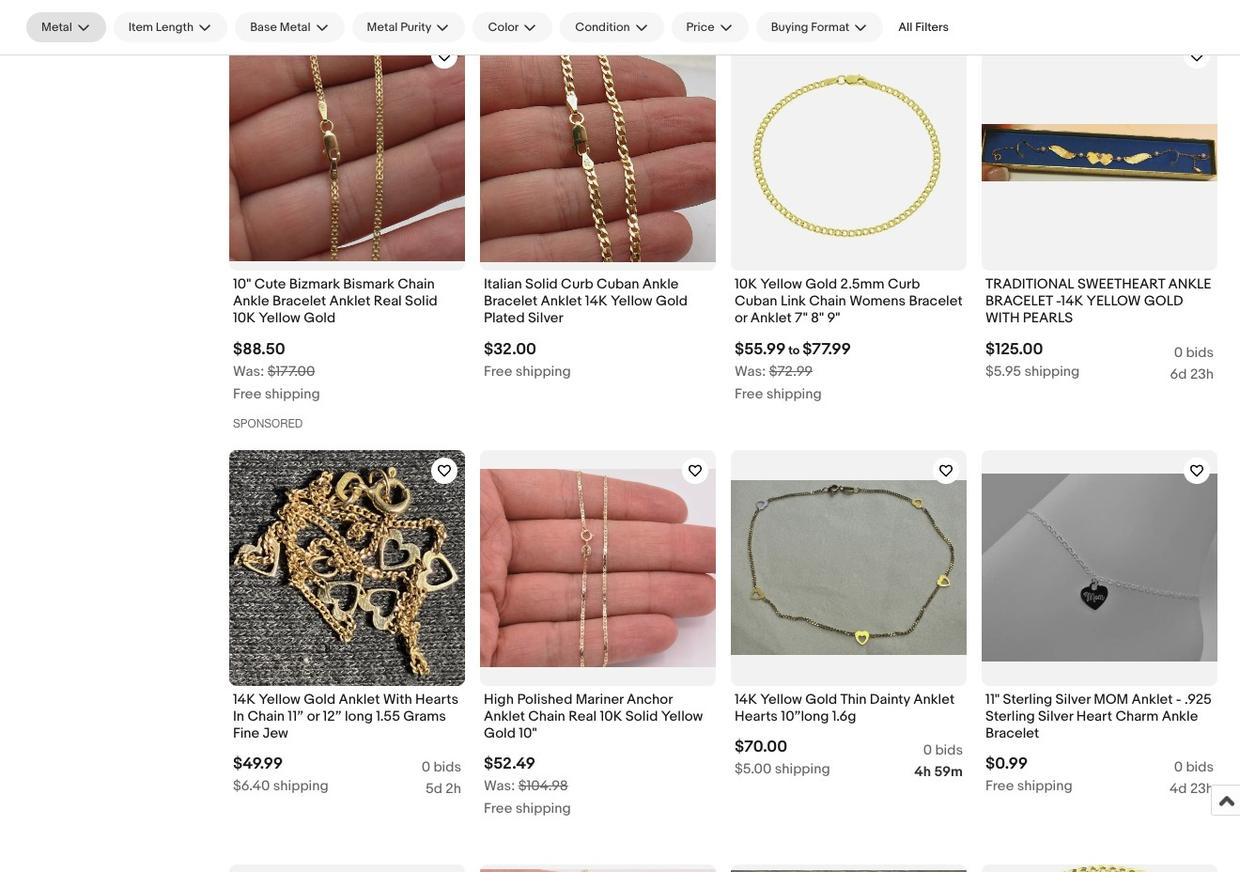 Task type: vqa. For each thing, say whether or not it's contained in the screenshot.


Task type: describe. For each thing, give the bounding box(es) containing it.
10k inside high polished mariner anchor anklet chain real 10k solid yellow gold 10"
[[600, 707, 622, 725]]

item
[[129, 20, 153, 35]]

dainty
[[870, 690, 911, 708]]

shipping inside $32.00 free shipping
[[516, 362, 571, 380]]

plated
[[484, 310, 525, 327]]

shipping inside $88.50 was: $177.00 free shipping
[[265, 385, 320, 403]]

silver inside italian solid curb cuban ankle bracelet anklet 14k yellow gold plated silver
[[528, 310, 564, 327]]

high polished mariner anchor anklet chain real 10k solid yellow gold 10" link
[[484, 690, 712, 747]]

yellow inside 10" cute bizmark bismark chain ankle bracelet anklet real solid 10k yellow gold
[[259, 310, 301, 327]]

bracelet inside italian solid curb cuban ankle bracelet anklet 14k yellow gold plated silver
[[484, 292, 538, 310]]

anklet inside 14k yellow gold thin dainty anklet hearts  10"long 1.6g
[[914, 690, 955, 708]]

solid inside high polished mariner anchor anklet chain real 10k solid yellow gold 10"
[[626, 707, 658, 725]]

bracelet inside 10k yellow gold 2.5mm curb cuban link chain womens bracelet or anklet 7" 8" 9"
[[909, 292, 963, 310]]

2h
[[446, 780, 461, 798]]

$177.00
[[267, 362, 315, 380]]

0 for $70.00
[[923, 741, 932, 759]]

bismark
[[343, 275, 395, 293]]

yellow
[[1087, 292, 1141, 310]]

11"
[[986, 690, 1000, 708]]

14k yellow gold anklet with hearts in chain 11" or 12" long 1.55 grams fine jew
[[233, 690, 459, 742]]

$52.49 was: $104.98 free shipping
[[484, 755, 571, 818]]

.925
[[1185, 690, 1212, 708]]

$5.00
[[735, 760, 772, 778]]

base metal button
[[235, 12, 344, 42]]

$6.40
[[233, 777, 270, 795]]

length
[[156, 20, 194, 35]]

yellow inside 10k yellow gold 2.5mm curb cuban link chain womens bracelet or anklet 7" 8" 9"
[[760, 275, 802, 293]]

0 for $125.00
[[1174, 344, 1183, 361]]

silver left mom
[[1056, 690, 1091, 708]]

italian solid curb cuban ankle bracelet anklet 14k yellow gold plated silver
[[484, 275, 688, 327]]

cute
[[254, 275, 286, 293]]

1.55
[[376, 707, 400, 725]]

in
[[233, 707, 244, 725]]

14k yellow gold thin dainty anklet hearts  10"long 1.6g image
[[731, 480, 967, 655]]

5d
[[426, 780, 443, 798]]

ankle inside '11" sterling silver mom anklet - .925 sterling silver heart charm ankle bracelet'
[[1162, 707, 1199, 725]]

$0.99
[[986, 755, 1028, 774]]

gold inside 14k yellow gold thin dainty anklet hearts  10"long 1.6g
[[806, 690, 837, 708]]

0 bids $6.40 shipping
[[233, 759, 461, 795]]

10k inside 10" cute bizmark bismark chain ankle bracelet anklet real solid 10k yellow gold
[[233, 310, 255, 327]]

shipping inside '$52.49 was: $104.98 free shipping'
[[516, 800, 571, 818]]

chain inside high polished mariner anchor anklet chain real 10k solid yellow gold 10"
[[528, 707, 566, 725]]

7"
[[795, 310, 808, 327]]

2.0mm twisted rope chain ankle bracelet anklet real 10k yellow gold 10" image
[[480, 869, 716, 872]]

$125.00
[[986, 340, 1044, 359]]

format
[[811, 20, 850, 35]]

anklet inside 10k yellow gold 2.5mm curb cuban link chain womens bracelet or anklet 7" 8" 9"
[[751, 310, 792, 327]]

free inside $32.00 free shipping
[[484, 362, 513, 380]]

chain inside 14k yellow gold anklet with hearts in chain 11" or 12" long 1.55 grams fine jew
[[248, 707, 285, 725]]

14k yellow gold thin dainty anklet hearts  10"long 1.6g
[[735, 690, 955, 725]]

filters
[[916, 20, 949, 35]]

10" cute bizmark bismark chain ankle bracelet anklet real solid 10k yellow gold
[[233, 275, 438, 327]]

base metal
[[250, 20, 311, 35]]

11" sterling silver mom anklet - .925 sterling silver heart charm ankle bracelet image
[[982, 473, 1218, 662]]

traditional sweetheart ankle bracelet -14k yellow gold with pearls link
[[986, 275, 1214, 332]]

metal button
[[26, 12, 106, 42]]

real inside 10" cute bizmark bismark chain ankle bracelet anklet real solid 10k yellow gold
[[374, 292, 402, 310]]

10k yellow gold 2.5mm curb cuban link chain womens bracelet or anklet 7" 8" 9" link
[[735, 275, 963, 332]]

cuban inside italian solid curb cuban ankle bracelet anklet 14k yellow gold plated silver
[[597, 275, 640, 293]]

14k inside italian solid curb cuban ankle bracelet anklet 14k yellow gold plated silver
[[585, 292, 608, 310]]

traditional
[[986, 275, 1075, 293]]

10" cute bizmark bismark chain ankle bracelet anklet real solid 10k yellow gold link
[[233, 275, 461, 332]]

4h
[[915, 763, 931, 781]]

bids for $70.00
[[935, 741, 963, 759]]

buying
[[771, 20, 809, 35]]

bids inside 0 bids free shipping
[[1186, 759, 1214, 776]]

4d 23h
[[1170, 780, 1214, 798]]

heart
[[1077, 707, 1113, 725]]

anchor
[[627, 690, 673, 708]]

bids for $125.00
[[1186, 344, 1214, 361]]

4h 59m
[[915, 763, 963, 781]]

sponsored
[[233, 417, 303, 430]]

high polished mariner anchor anklet chain real 10k solid yellow gold 10"
[[484, 690, 703, 742]]

shipping inside 0 bids free shipping
[[1018, 777, 1073, 795]]

$70.00
[[735, 738, 788, 756]]

0 bids $5.00 shipping
[[735, 741, 963, 778]]

cuban inside 10k yellow gold 2.5mm curb cuban link chain womens bracelet or anklet 7" 8" 9"
[[735, 292, 778, 310]]

purity
[[401, 20, 432, 35]]

yellow inside italian solid curb cuban ankle bracelet anklet 14k yellow gold plated silver
[[611, 292, 653, 310]]

23h for $125.00
[[1191, 365, 1214, 383]]

shipping inside "0 bids $6.40 shipping"
[[273, 777, 329, 795]]

0 bids $5.95 shipping
[[986, 344, 1214, 380]]

$104.98
[[518, 777, 568, 795]]

sterling right 11"
[[1003, 690, 1053, 708]]

all
[[899, 20, 913, 35]]

2 metal from the left
[[280, 20, 311, 35]]

thin
[[841, 690, 867, 708]]

condition button
[[560, 12, 664, 42]]

yellow inside 14k yellow gold anklet with hearts in chain 11" or 12" long 1.55 grams fine jew
[[259, 690, 301, 708]]

4d
[[1170, 780, 1187, 798]]

italian
[[484, 275, 522, 293]]

with
[[986, 310, 1020, 327]]

- inside '11" sterling silver mom anklet - .925 sterling silver heart charm ankle bracelet'
[[1176, 690, 1182, 708]]

mariner
[[576, 690, 624, 708]]

gold inside 10k yellow gold 2.5mm curb cuban link chain womens bracelet or anklet 7" 8" 9"
[[806, 275, 838, 293]]

anklet inside '11" sterling silver mom anklet - .925 sterling silver heart charm ankle bracelet'
[[1132, 690, 1173, 708]]

14k yellow gold anklet with hearts in chain 11" or 12" long 1.55 grams fine jew link
[[233, 690, 461, 747]]

14k yellow gold cuban bracelet anklet for womens foot bracelet tobillera oro 10" image
[[983, 865, 1217, 872]]

price button
[[672, 12, 749, 42]]

yellow inside high polished mariner anchor anklet chain real 10k solid yellow gold 10"
[[661, 707, 703, 725]]

bids for $49.99
[[434, 759, 461, 776]]

free inside '$52.49 was: $104.98 free shipping'
[[484, 800, 513, 818]]

shipping inside 0 bids $5.95 shipping
[[1025, 362, 1080, 380]]

ankle
[[1169, 275, 1212, 293]]

10" inside 10" cute bizmark bismark chain ankle bracelet anklet real solid 10k yellow gold
[[233, 275, 251, 293]]

curb inside 10k yellow gold 2.5mm curb cuban link chain womens bracelet or anklet 7" 8" 9"
[[888, 275, 921, 293]]

11" sterling silver mom anklet - .925 sterling silver heart charm ankle bracelet link
[[986, 690, 1214, 747]]

$55.99 to $77.99 was: $72.99 free shipping
[[735, 340, 851, 403]]

2.5mm
[[841, 275, 885, 293]]

mom
[[1094, 690, 1129, 708]]

color button
[[473, 12, 553, 42]]

gold inside 14k yellow gold anklet with hearts in chain 11" or 12" long 1.55 grams fine jew
[[304, 690, 336, 708]]

0 inside 0 bids free shipping
[[1174, 759, 1183, 776]]

- inside traditional sweetheart ankle bracelet -14k yellow gold with pearls
[[1056, 292, 1061, 310]]



Task type: locate. For each thing, give the bounding box(es) containing it.
1 metal from the left
[[41, 20, 72, 35]]

0 vertical spatial -
[[1056, 292, 1061, 310]]

10k up "$88.50"
[[233, 310, 255, 327]]

gold inside italian solid curb cuban ankle bracelet anklet 14k yellow gold plated silver
[[656, 292, 688, 310]]

0 inside "0 bids $6.40 shipping"
[[422, 759, 430, 776]]

gold
[[1144, 292, 1184, 310]]

hearts inside 14k yellow gold anklet with hearts in chain 11" or 12" long 1.55 grams fine jew
[[415, 690, 459, 708]]

metal left purity on the left top of page
[[367, 20, 398, 35]]

10" cute bizmark bismark chain ankle bracelet anklet real solid 10k yellow gold image
[[229, 44, 465, 261]]

hearts right the with
[[415, 690, 459, 708]]

was: for $88.50
[[233, 362, 264, 380]]

was: inside $88.50 was: $177.00 free shipping
[[233, 362, 264, 380]]

solid right bismark
[[405, 292, 438, 310]]

1 vertical spatial real
[[569, 707, 597, 725]]

10" up $52.49
[[519, 725, 537, 742]]

bracelet right "womens"
[[909, 292, 963, 310]]

bids inside 0 bids $5.95 shipping
[[1186, 344, 1214, 361]]

0 up 5d
[[422, 759, 430, 776]]

anklet inside high polished mariner anchor anklet chain real 10k solid yellow gold 10"
[[484, 707, 525, 725]]

link
[[781, 292, 806, 310]]

all filters button
[[891, 12, 957, 42]]

real right bizmark
[[374, 292, 402, 310]]

1 horizontal spatial was:
[[484, 777, 515, 795]]

$88.50 was: $177.00 free shipping
[[233, 340, 320, 403]]

or inside 10k yellow gold 2.5mm curb cuban link chain womens bracelet or anklet 7" 8" 9"
[[735, 310, 748, 327]]

0 up 4d
[[1174, 759, 1183, 776]]

0 vertical spatial 23h
[[1191, 365, 1214, 383]]

1 horizontal spatial cuban
[[735, 292, 778, 310]]

0 horizontal spatial real
[[374, 292, 402, 310]]

23h for $0.99
[[1191, 780, 1214, 798]]

0 horizontal spatial or
[[307, 707, 320, 725]]

0 horizontal spatial 10"
[[233, 275, 251, 293]]

was: down "$55.99"
[[735, 362, 766, 380]]

2 horizontal spatial 10k
[[735, 275, 757, 293]]

0 for $49.99
[[422, 759, 430, 776]]

bids inside 0 bids $5.00 shipping
[[935, 741, 963, 759]]

1 vertical spatial 23h
[[1191, 780, 1214, 798]]

12"
[[323, 707, 342, 725]]

solid
[[525, 275, 558, 293], [405, 292, 438, 310], [626, 707, 658, 725]]

11"
[[288, 707, 304, 725]]

anklet
[[329, 292, 371, 310], [541, 292, 582, 310], [751, 310, 792, 327], [339, 690, 380, 708], [914, 690, 955, 708], [1132, 690, 1173, 708], [484, 707, 525, 725]]

metal
[[41, 20, 72, 35], [280, 20, 311, 35], [367, 20, 398, 35]]

bids up 59m
[[935, 741, 963, 759]]

charm
[[1116, 707, 1159, 725]]

6d 23h
[[1171, 365, 1214, 383]]

fine
[[233, 725, 260, 742]]

1 horizontal spatial ankle
[[643, 275, 679, 293]]

free inside $88.50 was: $177.00 free shipping
[[233, 385, 262, 403]]

chain
[[398, 275, 435, 293], [809, 292, 847, 310], [248, 707, 285, 725], [528, 707, 566, 725]]

1 vertical spatial 10k
[[233, 310, 255, 327]]

$72.99
[[769, 362, 813, 380]]

bizmark
[[289, 275, 340, 293]]

was: down "$88.50"
[[233, 362, 264, 380]]

0 horizontal spatial was:
[[233, 362, 264, 380]]

10" inside high polished mariner anchor anklet chain real 10k solid yellow gold 10"
[[519, 725, 537, 742]]

gold inside 10" cute bizmark bismark chain ankle bracelet anklet real solid 10k yellow gold
[[304, 310, 336, 327]]

0 vertical spatial or
[[735, 310, 748, 327]]

bids inside "0 bids $6.40 shipping"
[[434, 759, 461, 776]]

1 horizontal spatial 10"
[[519, 725, 537, 742]]

bids up 5d 2h
[[434, 759, 461, 776]]

2 horizontal spatial metal
[[367, 20, 398, 35]]

shipping down $0.99
[[1018, 777, 1073, 795]]

$55.99
[[735, 340, 786, 359]]

1 23h from the top
[[1191, 365, 1214, 383]]

metal for metal purity
[[367, 20, 398, 35]]

10"long
[[781, 707, 829, 725]]

ankle inside 10" cute bizmark bismark chain ankle bracelet anklet real solid 10k yellow gold
[[233, 292, 269, 310]]

chain right bismark
[[398, 275, 435, 293]]

- left .925
[[1176, 690, 1182, 708]]

real
[[374, 292, 402, 310], [569, 707, 597, 725]]

metal purity
[[367, 20, 432, 35]]

6d
[[1171, 365, 1187, 383]]

chain right 7"
[[809, 292, 847, 310]]

10k left link
[[735, 275, 757, 293]]

0 horizontal spatial ankle
[[233, 292, 269, 310]]

solid right mariner
[[626, 707, 658, 725]]

ankle
[[643, 275, 679, 293], [233, 292, 269, 310], [1162, 707, 1199, 725]]

free inside $55.99 to $77.99 was: $72.99 free shipping
[[735, 385, 764, 403]]

1 vertical spatial or
[[307, 707, 320, 725]]

bracelet up $0.99
[[986, 725, 1040, 742]]

0 horizontal spatial cuban
[[597, 275, 640, 293]]

0 horizontal spatial 10k
[[233, 310, 255, 327]]

all filters
[[899, 20, 949, 35]]

0 horizontal spatial solid
[[405, 292, 438, 310]]

$32.00 free shipping
[[484, 340, 571, 380]]

1.6g
[[832, 707, 857, 725]]

solid inside italian solid curb cuban ankle bracelet anklet 14k yellow gold plated silver
[[525, 275, 558, 293]]

sterling up $0.99
[[986, 707, 1035, 725]]

- right bracelet
[[1056, 292, 1061, 310]]

$88.50
[[233, 340, 285, 359]]

14k up $70.00
[[735, 690, 757, 708]]

solid right italian
[[525, 275, 558, 293]]

0 vertical spatial 10"
[[233, 275, 251, 293]]

free down "$55.99"
[[735, 385, 764, 403]]

0
[[1174, 344, 1183, 361], [923, 741, 932, 759], [422, 759, 430, 776], [1174, 759, 1183, 776]]

chain right high at the bottom left
[[528, 707, 566, 725]]

was: inside $55.99 to $77.99 was: $72.99 free shipping
[[735, 362, 766, 380]]

$52.49
[[484, 755, 536, 774]]

high polished mariner anchor anklet chain real 10k solid yellow gold 10" image
[[480, 469, 716, 667]]

2 vertical spatial 10k
[[600, 707, 622, 725]]

yellow
[[760, 275, 802, 293], [611, 292, 653, 310], [259, 310, 301, 327], [259, 690, 301, 708], [760, 690, 802, 708], [661, 707, 703, 725]]

chain inside 10" cute bizmark bismark chain ankle bracelet anklet real solid 10k yellow gold
[[398, 275, 435, 293]]

womens
[[850, 292, 906, 310]]

0 up 6d
[[1174, 344, 1183, 361]]

bids up 4d 23h
[[1186, 759, 1214, 776]]

shipping inside 0 bids $5.00 shipping
[[775, 760, 830, 778]]

0 horizontal spatial curb
[[561, 275, 594, 293]]

3 metal from the left
[[367, 20, 398, 35]]

real 14kt yellow gold double strand heart 9in plus 1in ext anklet; 9 inch image
[[229, 865, 465, 872]]

$5.95
[[986, 362, 1022, 380]]

with
[[383, 690, 412, 708]]

bids up 6d 23h
[[1186, 344, 1214, 361]]

1 vertical spatial -
[[1176, 690, 1182, 708]]

shipping
[[516, 362, 571, 380], [1025, 362, 1080, 380], [265, 385, 320, 403], [767, 385, 822, 403], [775, 760, 830, 778], [273, 777, 329, 795], [1018, 777, 1073, 795], [516, 800, 571, 818]]

solid inside 10" cute bizmark bismark chain ankle bracelet anklet real solid 10k yellow gold
[[405, 292, 438, 310]]

italian solid curb cuban ankle bracelet anklet 14k yellow gold plated silver link
[[484, 275, 712, 332]]

0 inside 0 bids $5.95 shipping
[[1174, 344, 1183, 361]]

jew
[[263, 725, 288, 742]]

metal right base
[[280, 20, 311, 35]]

anklet inside 14k yellow gold anklet with hearts in chain 11" or 12" long 1.55 grams fine jew
[[339, 690, 380, 708]]

1 horizontal spatial hearts
[[735, 707, 778, 725]]

0 up 4h
[[923, 741, 932, 759]]

2 23h from the top
[[1191, 780, 1214, 798]]

shipping down $70.00
[[775, 760, 830, 778]]

traditional sweetheart ankle bracelet -14k yellow gold with pearls image
[[982, 124, 1218, 181]]

bracelet inside 10" cute bizmark bismark chain ankle bracelet anklet real solid 10k yellow gold
[[273, 292, 326, 310]]

italian solid curb cuban ankle bracelet anklet 14k yellow gold plated silver image
[[480, 43, 716, 262]]

23h right 6d
[[1191, 365, 1214, 383]]

1 curb from the left
[[561, 275, 594, 293]]

condition
[[575, 20, 630, 35]]

0 horizontal spatial hearts
[[415, 690, 459, 708]]

hearts inside 14k yellow gold thin dainty anklet hearts  10"long 1.6g
[[735, 707, 778, 725]]

curb right 2.5mm
[[888, 275, 921, 293]]

2 horizontal spatial ankle
[[1162, 707, 1199, 725]]

10k inside 10k yellow gold 2.5mm curb cuban link chain womens bracelet or anklet 7" 8" 9"
[[735, 275, 757, 293]]

2 horizontal spatial solid
[[626, 707, 658, 725]]

base
[[250, 20, 277, 35]]

free down $52.49
[[484, 800, 513, 818]]

shipping down $72.99 at top
[[767, 385, 822, 403]]

10" left cute
[[233, 275, 251, 293]]

2 curb from the left
[[888, 275, 921, 293]]

shipping down $177.00
[[265, 385, 320, 403]]

0 horizontal spatial metal
[[41, 20, 72, 35]]

1 horizontal spatial metal
[[280, 20, 311, 35]]

hearts
[[415, 690, 459, 708], [735, 707, 778, 725]]

free up sponsored
[[233, 385, 262, 403]]

bracelet
[[986, 292, 1053, 310]]

10k left anchor
[[600, 707, 622, 725]]

shipping down $32.00
[[516, 362, 571, 380]]

to
[[789, 343, 800, 358]]

gold inside high polished mariner anchor anklet chain real 10k solid yellow gold 10"
[[484, 725, 516, 742]]

0 bids free shipping
[[986, 759, 1214, 795]]

1 horizontal spatial or
[[735, 310, 748, 327]]

anklet inside italian solid curb cuban ankle bracelet anklet 14k yellow gold plated silver
[[541, 292, 582, 310]]

14k inside traditional sweetheart ankle bracelet -14k yellow gold with pearls
[[1061, 292, 1084, 310]]

hearts up $70.00
[[735, 707, 778, 725]]

free
[[484, 362, 513, 380], [233, 385, 262, 403], [735, 385, 764, 403], [986, 777, 1014, 795], [484, 800, 513, 818]]

curb right italian
[[561, 275, 594, 293]]

ankle bracelet 14k yellow gold anchor mariner link 5.4 grams 9" long 3.8mm wide image
[[731, 870, 967, 872]]

free inside 0 bids free shipping
[[986, 777, 1014, 795]]

23h right 4d
[[1191, 780, 1214, 798]]

or
[[735, 310, 748, 327], [307, 707, 320, 725]]

chain right in
[[248, 707, 285, 725]]

real left anchor
[[569, 707, 597, 725]]

14k left "yellow" on the top right
[[1061, 292, 1084, 310]]

was: inside '$52.49 was: $104.98 free shipping'
[[484, 777, 515, 795]]

10k yellow gold 2.5mm curb cuban link chain womens bracelet or anklet 7" 8" 9" image
[[731, 35, 967, 271]]

metal for metal
[[41, 20, 72, 35]]

0 vertical spatial real
[[374, 292, 402, 310]]

high
[[484, 690, 514, 708]]

$77.99
[[803, 340, 851, 359]]

1 horizontal spatial real
[[569, 707, 597, 725]]

10"
[[233, 275, 251, 293], [519, 725, 537, 742]]

59m
[[935, 763, 963, 781]]

free down $0.99
[[986, 777, 1014, 795]]

pearls
[[1023, 310, 1073, 327]]

10k yellow gold 2.5mm curb cuban link chain womens bracelet or anklet 7" 8" 9"
[[735, 275, 963, 327]]

2 horizontal spatial was:
[[735, 362, 766, 380]]

1 vertical spatial 10"
[[519, 725, 537, 742]]

ankle inside italian solid curb cuban ankle bracelet anklet 14k yellow gold plated silver
[[643, 275, 679, 293]]

-
[[1056, 292, 1061, 310], [1176, 690, 1182, 708]]

0 vertical spatial 10k
[[735, 275, 757, 293]]

was: down $52.49
[[484, 777, 515, 795]]

0 horizontal spatial -
[[1056, 292, 1061, 310]]

9"
[[827, 310, 841, 327]]

item length button
[[114, 12, 228, 42]]

0 inside 0 bids $5.00 shipping
[[923, 741, 932, 759]]

price
[[687, 20, 715, 35]]

bracelet up "$88.50"
[[273, 292, 326, 310]]

shipping down '$49.99' at the bottom
[[273, 777, 329, 795]]

grams
[[403, 707, 446, 725]]

$32.00
[[484, 340, 537, 359]]

buying format button
[[756, 12, 884, 42]]

sterling
[[1003, 690, 1053, 708], [986, 707, 1035, 725]]

was: for $52.49
[[484, 777, 515, 795]]

or inside 14k yellow gold anklet with hearts in chain 11" or 12" long 1.55 grams fine jew
[[307, 707, 320, 725]]

or up "$55.99"
[[735, 310, 748, 327]]

color
[[488, 20, 519, 35]]

or right 11"
[[307, 707, 320, 725]]

silver left "heart" at the bottom right of the page
[[1039, 707, 1074, 725]]

free down $32.00
[[484, 362, 513, 380]]

yellow inside 14k yellow gold thin dainty anklet hearts  10"long 1.6g
[[760, 690, 802, 708]]

item length
[[129, 20, 194, 35]]

14k right plated
[[585, 292, 608, 310]]

11" sterling silver mom anklet - .925 sterling silver heart charm ankle bracelet
[[986, 690, 1212, 742]]

1 horizontal spatial -
[[1176, 690, 1182, 708]]

metal left item
[[41, 20, 72, 35]]

buying format
[[771, 20, 850, 35]]

shipping down '$104.98'
[[516, 800, 571, 818]]

1 horizontal spatial curb
[[888, 275, 921, 293]]

long
[[345, 707, 373, 725]]

chain inside 10k yellow gold 2.5mm curb cuban link chain womens bracelet or anklet 7" 8" 9"
[[809, 292, 847, 310]]

bracelet up $32.00
[[484, 292, 538, 310]]

14k inside 14k yellow gold thin dainty anklet hearts  10"long 1.6g
[[735, 690, 757, 708]]

curb
[[561, 275, 594, 293], [888, 275, 921, 293]]

14k yellow gold anklet with hearts  in chain 11" or 12" long 1.55 grams fine jew image
[[229, 450, 465, 686]]

curb inside italian solid curb cuban ankle bracelet anklet 14k yellow gold plated silver
[[561, 275, 594, 293]]

1 horizontal spatial 10k
[[600, 707, 622, 725]]

14k up the fine
[[233, 690, 255, 708]]

shipping down $125.00
[[1025, 362, 1080, 380]]

anklet inside 10" cute bizmark bismark chain ankle bracelet anklet real solid 10k yellow gold
[[329, 292, 371, 310]]

bracelet inside '11" sterling silver mom anklet - .925 sterling silver heart charm ankle bracelet'
[[986, 725, 1040, 742]]

shipping inside $55.99 to $77.99 was: $72.99 free shipping
[[767, 385, 822, 403]]

bids
[[1186, 344, 1214, 361], [935, 741, 963, 759], [434, 759, 461, 776], [1186, 759, 1214, 776]]

8"
[[811, 310, 824, 327]]

real inside high polished mariner anchor anklet chain real 10k solid yellow gold 10"
[[569, 707, 597, 725]]

traditional sweetheart ankle bracelet -14k yellow gold with pearls
[[986, 275, 1212, 327]]

14k inside 14k yellow gold anklet with hearts in chain 11" or 12" long 1.55 grams fine jew
[[233, 690, 255, 708]]

silver right plated
[[528, 310, 564, 327]]

1 horizontal spatial solid
[[525, 275, 558, 293]]



